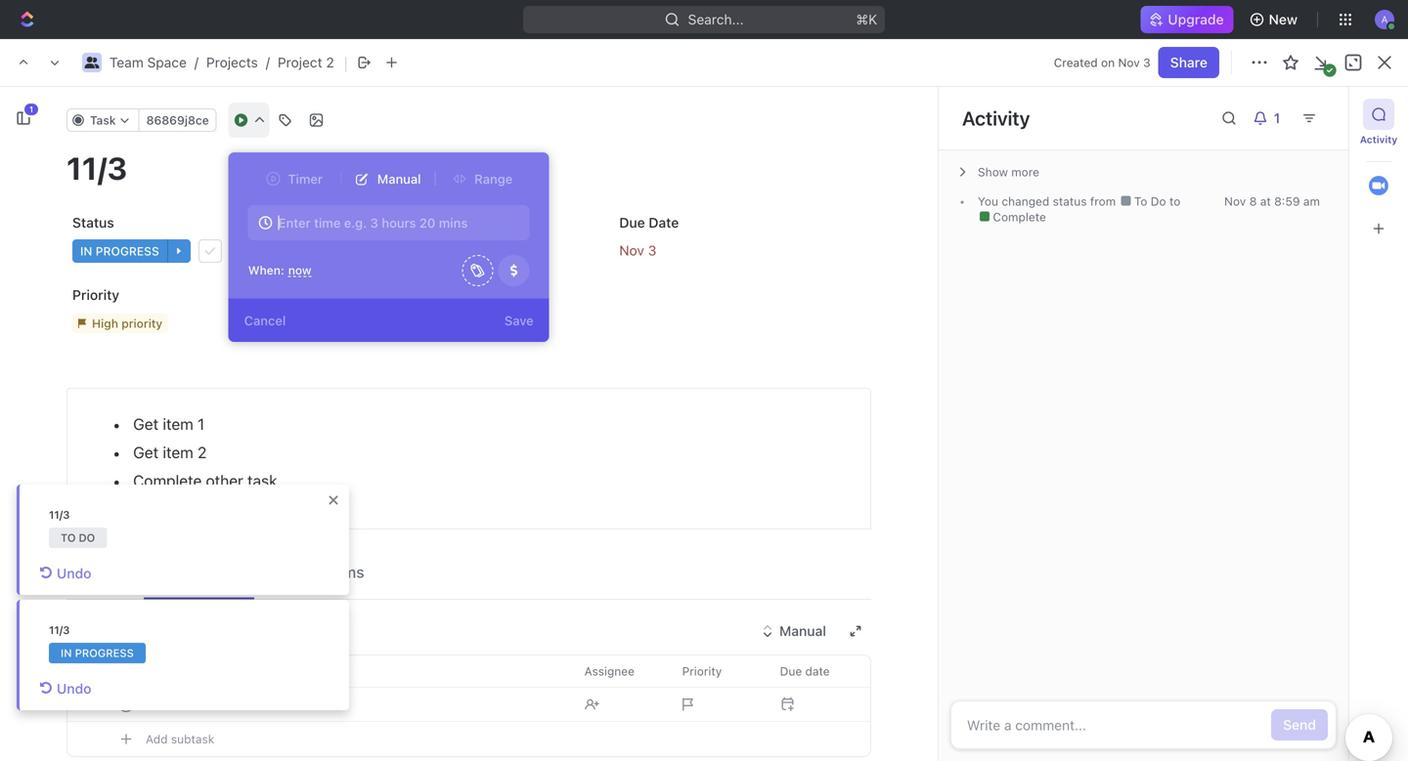 Task type: locate. For each thing, give the bounding box(es) containing it.
0 vertical spatial undo
[[57, 566, 91, 582]]

to right assigned
[[409, 215, 422, 231]]

team for team space
[[36, 54, 70, 70]]

manual
[[377, 172, 421, 186]]

0 vertical spatial in
[[72, 277, 85, 291]]

upgrade link
[[1141, 6, 1234, 33]]

progress down status
[[88, 277, 151, 291]]

11/3
[[102, 375, 127, 391], [49, 509, 70, 522], [49, 624, 70, 637]]

11/3 up details button
[[49, 509, 70, 522]]

1 horizontal spatial activity
[[1360, 134, 1398, 145]]

complete
[[133, 472, 202, 490]]

add task down attend
[[102, 630, 159, 646]]

2 projects from the left
[[206, 54, 258, 70]]

1 vertical spatial nov
[[1225, 195, 1246, 208]]

remember
[[146, 697, 216, 713]]

due
[[619, 215, 645, 231]]

add up customize
[[1267, 126, 1293, 142]]

2 vertical spatial item
[[220, 697, 248, 713]]

1 team from the left
[[36, 54, 70, 70]]

/ right user group icon
[[122, 54, 126, 70]]

0 vertical spatial 1 button
[[8, 103, 39, 134]]

nov
[[1118, 56, 1140, 69], [1225, 195, 1246, 208]]

share
[[1170, 54, 1208, 70], [1173, 54, 1210, 70]]

list
[[72, 181, 96, 198]]

subtasks
[[67, 621, 143, 642]]

1 horizontal spatial 3
[[251, 697, 260, 713]]

to inside the 11/3 to do
[[61, 532, 76, 545]]

11/3 down details button
[[49, 624, 70, 637]]

attend meeting
[[102, 596, 201, 612]]

0 vertical spatial activity
[[962, 107, 1030, 130]]

2
[[297, 54, 305, 70], [326, 54, 334, 70], [141, 117, 157, 149], [198, 444, 207, 462], [135, 527, 143, 543]]

11/3 inside 11/3 in progress
[[49, 624, 70, 637]]

save
[[505, 313, 534, 328]]

hide
[[1177, 181, 1207, 198], [538, 230, 564, 244]]

table link
[[297, 176, 336, 203]]

/
[[122, 54, 126, 70], [194, 54, 199, 70], [215, 54, 219, 70], [266, 54, 270, 70]]

0 horizontal spatial project 2
[[47, 117, 163, 149]]

item for remember
[[220, 697, 248, 713]]

3
[[1143, 56, 1151, 69], [132, 464, 140, 478], [251, 697, 260, 713]]

3 right the remember in the bottom left of the page
[[251, 697, 260, 713]]

hide button
[[1153, 176, 1213, 203]]

2 get from the top
[[133, 444, 159, 462]]

1 / from the left
[[122, 54, 126, 70]]

1 space from the left
[[74, 54, 113, 70]]

0 vertical spatial progress
[[88, 277, 151, 291]]

projects link
[[130, 51, 211, 74], [206, 54, 258, 70]]

task up details
[[102, 527, 131, 543]]

project 2
[[247, 54, 305, 70], [47, 117, 163, 149]]

0 horizontal spatial 1
[[29, 105, 33, 114]]

2 undo from the top
[[57, 681, 91, 697]]

add task up customize
[[1267, 126, 1326, 142]]

1 vertical spatial hide
[[538, 230, 564, 244]]

1 vertical spatial 1 button
[[145, 373, 172, 393]]

2 space from the left
[[147, 54, 187, 70]]

undo
[[57, 566, 91, 582], [57, 681, 91, 697]]

hide left due
[[538, 230, 564, 244]]

space
[[74, 54, 113, 70], [147, 54, 187, 70]]

date
[[649, 215, 679, 231]]

2 share button from the left
[[1161, 47, 1222, 78]]

1
[[29, 105, 33, 114], [164, 376, 169, 390], [198, 415, 205, 434]]

activity inside task sidebar navigation tab list
[[1360, 134, 1398, 145]]

1 up complete
[[198, 415, 205, 434]]

11/3 in progress
[[49, 624, 134, 660]]

in progress
[[72, 277, 151, 291]]

2 team from the left
[[110, 54, 144, 70]]

team right user group image
[[36, 54, 70, 70]]

1 horizontal spatial team
[[110, 54, 144, 70]]

3 right on
[[1143, 56, 1151, 69]]

2 vertical spatial 11/3
[[49, 624, 70, 637]]

you
[[978, 195, 999, 208]]

team space link
[[12, 51, 118, 74], [110, 54, 187, 70]]

add task button
[[1255, 118, 1338, 150], [211, 272, 294, 296], [93, 405, 167, 429], [170, 459, 253, 483], [93, 626, 167, 650]]

1 vertical spatial project 2
[[47, 117, 163, 149]]

1 button
[[8, 103, 39, 134], [145, 373, 172, 393]]

cancel
[[244, 313, 286, 328]]

projects inside team space / projects / project 2 |
[[206, 54, 258, 70]]

3 inside remember item 3 link
[[251, 697, 260, 713]]

1 vertical spatial get
[[133, 444, 159, 462]]

1 undo from the top
[[57, 566, 91, 582]]

0 horizontal spatial space
[[74, 54, 113, 70]]

add task left task at the bottom
[[193, 464, 245, 478]]

1 vertical spatial in
[[61, 647, 72, 660]]

1 horizontal spatial space
[[147, 54, 187, 70]]

add task up cancel
[[235, 277, 287, 291]]

team inside team space / projects / project 2 |
[[110, 54, 144, 70]]

in
[[72, 277, 85, 291], [61, 647, 72, 660]]

11/3 to do
[[49, 509, 95, 545]]

1 button down user group image
[[8, 103, 39, 134]]

1 vertical spatial do
[[79, 532, 95, 545]]

add task
[[1267, 126, 1326, 142], [235, 277, 287, 291], [102, 409, 159, 425], [193, 464, 245, 478], [102, 630, 159, 646]]

1 horizontal spatial do
[[1151, 195, 1166, 208]]

project 2 left |
[[247, 54, 305, 70]]

remember item 3
[[146, 697, 260, 713]]

list link
[[68, 176, 96, 203]]

2 inside get item 1 get item 2 complete other task
[[198, 444, 207, 462]]

undo down the 11/3 to do
[[57, 566, 91, 582]]

on
[[1101, 56, 1115, 69]]

1 button up get item 1 get item 2 complete other task
[[145, 373, 172, 393]]

0 horizontal spatial team
[[36, 54, 70, 70]]

hide button
[[530, 225, 572, 249]]

11/3 down priority
[[102, 375, 127, 391]]

1 horizontal spatial hide
[[1177, 181, 1207, 198]]

nov right on
[[1118, 56, 1140, 69]]

search button
[[1073, 176, 1149, 203]]

do left task 2
[[79, 532, 95, 545]]

2 vertical spatial 1
[[198, 415, 205, 434]]

to right search
[[1170, 195, 1181, 208]]

project 2 up the list
[[47, 117, 163, 149]]

0 horizontal spatial in
[[61, 647, 72, 660]]

2 vertical spatial 3
[[251, 697, 260, 713]]

|
[[344, 53, 348, 72]]

task
[[1296, 126, 1326, 142], [261, 277, 287, 291], [131, 409, 159, 425], [219, 464, 245, 478], [102, 527, 131, 543], [131, 630, 159, 646]]

item for get
[[163, 415, 193, 434]]

1 horizontal spatial project 2
[[247, 54, 305, 70]]

0 vertical spatial get
[[133, 415, 159, 434]]

/ up '86869j8ce' button
[[215, 54, 219, 70]]

add task button down attend
[[93, 626, 167, 650]]

add task button up task 2 link
[[170, 459, 253, 483]]

1 up get item 1 get item 2 complete other task
[[164, 376, 169, 390]]

0 horizontal spatial nov
[[1118, 56, 1140, 69]]

0 vertical spatial do
[[1151, 195, 1166, 208]]

activity
[[962, 107, 1030, 130], [1360, 134, 1398, 145]]

team for team space / projects / project 2 |
[[110, 54, 144, 70]]

undo down 11/3 in progress
[[57, 681, 91, 697]]

0 horizontal spatial 1 button
[[8, 103, 39, 134]]

1 get from the top
[[133, 415, 159, 434]]

task 2 link
[[97, 521, 385, 550]]

0 horizontal spatial activity
[[962, 107, 1030, 130]]

1 inside get item 1 get item 2 complete other task
[[198, 415, 205, 434]]

11/3 inside the 11/3 to do
[[49, 509, 70, 522]]

/ up 86869j8ce
[[194, 54, 199, 70]]

team
[[36, 54, 70, 70], [110, 54, 144, 70]]

3 up task 2
[[132, 464, 140, 478]]

1 horizontal spatial nov
[[1225, 195, 1246, 208]]

add left get item 1 get item 2 complete other task
[[102, 409, 127, 425]]

hide inside dropdown button
[[1177, 181, 1207, 198]]

status
[[1053, 195, 1087, 208]]

add task up complete
[[102, 409, 159, 425]]

assigned to
[[346, 215, 422, 231]]

in down subtasks
[[61, 647, 72, 660]]

0 vertical spatial 1
[[29, 105, 33, 114]]

1 vertical spatial item
[[163, 444, 193, 462]]

1 horizontal spatial 1
[[164, 376, 169, 390]]

1 vertical spatial 1
[[164, 376, 169, 390]]

task up complete
[[131, 409, 159, 425]]

add task for the add task button on top of complete
[[102, 409, 159, 425]]

team right user group icon
[[110, 54, 144, 70]]

gantt link
[[368, 176, 408, 203]]

space right user group image
[[74, 54, 113, 70]]

Edit task name text field
[[67, 150, 871, 187]]

1 vertical spatial 3
[[132, 464, 140, 478]]

do right search
[[1151, 195, 1166, 208]]

do
[[1151, 195, 1166, 208], [79, 532, 95, 545]]

priority
[[72, 287, 119, 303]]

subtasks button
[[67, 608, 871, 655]]

to
[[1134, 195, 1148, 208], [1170, 195, 1181, 208], [409, 215, 422, 231], [61, 532, 76, 545]]

automations button
[[1231, 48, 1332, 77]]

add
[[1267, 126, 1293, 142], [235, 277, 257, 291], [102, 409, 127, 425], [193, 464, 216, 478], [102, 630, 127, 646]]

due date
[[619, 215, 679, 231]]

1 share button from the left
[[1159, 47, 1220, 78]]

attend
[[102, 596, 145, 612]]

when: now
[[248, 264, 312, 277]]

0 vertical spatial item
[[163, 415, 193, 434]]

space inside team space / projects / project 2 |
[[147, 54, 187, 70]]

space up 86869j8ce
[[147, 54, 187, 70]]

/ left |
[[266, 54, 270, 70]]

to up details
[[61, 532, 76, 545]]

2 horizontal spatial 1
[[198, 415, 205, 434]]

project 2 link
[[223, 51, 310, 74], [278, 54, 334, 70]]

add task button up customize
[[1255, 118, 1338, 150]]

1 down user group image
[[29, 105, 33, 114]]

action items
[[274, 563, 364, 582]]

progress down subtasks
[[75, 647, 134, 660]]

calendar
[[207, 181, 265, 198]]

add task for the add task button below attend
[[102, 630, 159, 646]]

0 vertical spatial 3
[[1143, 56, 1151, 69]]

progress
[[88, 277, 151, 291], [75, 647, 134, 660]]

send
[[1283, 717, 1316, 734]]

2 share from the left
[[1173, 54, 1210, 70]]

1 vertical spatial undo
[[57, 681, 91, 697]]

0 horizontal spatial hide
[[538, 230, 564, 244]]

hide right to do
[[1177, 181, 1207, 198]]

0 vertical spatial 11/3
[[102, 375, 127, 391]]

0 horizontal spatial 3
[[132, 464, 140, 478]]

4 / from the left
[[266, 54, 270, 70]]

to right from
[[1134, 195, 1148, 208]]

in down status
[[72, 277, 85, 291]]

search...
[[688, 11, 744, 27]]

item
[[163, 415, 193, 434], [163, 444, 193, 462], [220, 697, 248, 713]]

0 horizontal spatial do
[[79, 532, 95, 545]]

1 vertical spatial 11/3
[[49, 509, 70, 522]]

1 vertical spatial activity
[[1360, 134, 1398, 145]]

remember item 3 link
[[141, 691, 569, 719]]

0 vertical spatial hide
[[1177, 181, 1207, 198]]

share button
[[1159, 47, 1220, 78], [1161, 47, 1222, 78]]

automations
[[1241, 54, 1322, 70]]

at
[[1260, 195, 1271, 208]]

8:59
[[1274, 195, 1300, 208]]

do inside the 'task sidebar content' section
[[1151, 195, 1166, 208]]

nov left 8
[[1225, 195, 1246, 208]]

1 vertical spatial progress
[[75, 647, 134, 660]]

add task for the add task button on top of customize
[[1267, 126, 1326, 142]]



Task type: describe. For each thing, give the bounding box(es) containing it.
2 horizontal spatial 3
[[1143, 56, 1151, 69]]

nov inside the 'task sidebar content' section
[[1225, 195, 1246, 208]]

11/3 for 11/3
[[102, 375, 127, 391]]

to do
[[1131, 195, 1170, 208]]

action items button
[[266, 555, 372, 591]]

task sidebar content section
[[938, 87, 1349, 762]]

1 horizontal spatial in
[[72, 277, 85, 291]]

user group image
[[85, 57, 99, 68]]

meeting
[[149, 596, 201, 612]]

table
[[301, 181, 336, 198]]

undo for to
[[57, 566, 91, 582]]

undo for in
[[57, 681, 91, 697]]

task sidebar navigation tab list
[[1357, 99, 1401, 245]]

search
[[1098, 181, 1143, 198]]

changed status from
[[999, 195, 1119, 208]]

assigned
[[346, 215, 406, 231]]

add task button up cancel
[[211, 272, 294, 296]]

customize
[[1242, 181, 1311, 198]]

in inside 11/3 in progress
[[61, 647, 72, 660]]

team space
[[36, 54, 113, 70]]

complete
[[990, 210, 1046, 224]]

changed
[[1002, 195, 1050, 208]]

other
[[206, 472, 243, 490]]

task up customize
[[1296, 126, 1326, 142]]

0 vertical spatial nov
[[1118, 56, 1140, 69]]

new button
[[1242, 4, 1310, 35]]

space for team space / projects / project 2 |
[[147, 54, 187, 70]]

task left task at the bottom
[[219, 464, 245, 478]]

customize button
[[1216, 176, 1316, 203]]

details
[[74, 563, 124, 582]]

now button
[[284, 264, 312, 277]]

86869j8ce
[[146, 113, 209, 127]]

calendar link
[[203, 176, 265, 203]]

11/3 for 11/3 to do
[[49, 509, 70, 522]]

now
[[288, 264, 312, 277]]

task
[[247, 472, 277, 490]]

1 horizontal spatial 1 button
[[145, 373, 172, 393]]

task 2
[[102, 527, 143, 543]]

items
[[324, 563, 364, 582]]

attend meeting link
[[97, 590, 385, 618]]

project inside team space / projects / project 2 |
[[278, 54, 322, 70]]

1 share from the left
[[1170, 54, 1208, 70]]

add down attend
[[102, 630, 127, 646]]

8
[[1250, 195, 1257, 208]]

add task button up complete
[[93, 405, 167, 429]]

1 projects from the left
[[154, 54, 206, 70]]

am
[[1304, 195, 1320, 208]]

new
[[1269, 11, 1298, 27]]

space for team space
[[74, 54, 113, 70]]

get item 1 get item 2 complete other task
[[133, 415, 277, 490]]

add up cancel
[[235, 277, 257, 291]]

user group image
[[18, 58, 31, 67]]

activity inside the 'task sidebar content' section
[[962, 107, 1030, 130]]

task left the now
[[261, 277, 287, 291]]

hide inside button
[[538, 230, 564, 244]]

task down attend meeting
[[131, 630, 159, 646]]

add left task at the bottom
[[193, 464, 216, 478]]

upgrade
[[1168, 11, 1224, 27]]

send button
[[1272, 710, 1328, 741]]

3 / from the left
[[215, 54, 219, 70]]

range
[[474, 172, 513, 186]]

86869j8ce button
[[138, 109, 217, 132]]

action
[[274, 563, 320, 582]]

Search tasks... text field
[[1165, 222, 1360, 252]]

created on nov 3
[[1054, 56, 1151, 69]]

0 vertical spatial project 2
[[247, 54, 305, 70]]

gantt
[[372, 181, 408, 198]]

from
[[1090, 195, 1116, 208]]

11/3 for 11/3 in progress
[[49, 624, 70, 637]]

team space / projects / project 2 |
[[110, 53, 348, 72]]

nov 8 at 8:59 am
[[1225, 195, 1320, 208]]

created
[[1054, 56, 1098, 69]]

when:
[[248, 264, 284, 277]]

do inside the 11/3 to do
[[79, 532, 95, 545]]

status
[[72, 215, 114, 231]]

⌘k
[[856, 11, 877, 27]]

2 / from the left
[[194, 54, 199, 70]]

progress inside 11/3 in progress
[[75, 647, 134, 660]]

2 inside team space / projects / project 2 |
[[326, 54, 334, 70]]

Enter time e.g. 3 hours 20 mins text field
[[248, 205, 530, 241]]

details button
[[67, 555, 132, 591]]

timer
[[288, 172, 323, 186]]



Task type: vqa. For each thing, say whether or not it's contained in the screenshot.
"Team" associated with Team Space
yes



